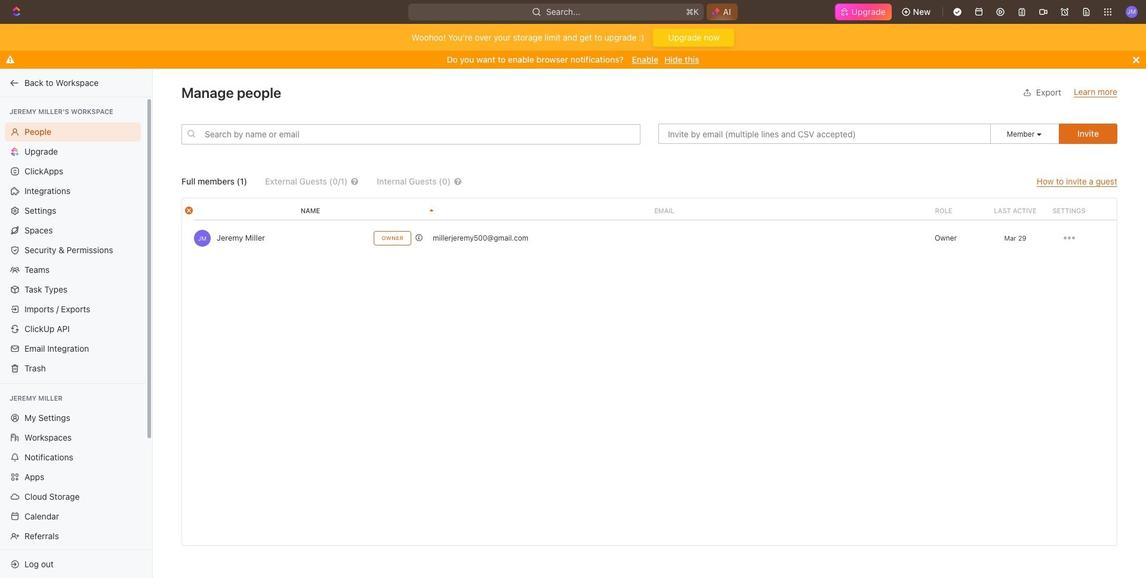 Task type: vqa. For each thing, say whether or not it's contained in the screenshot.
INVITE BY EMAIL (MULTIPLE LINES AND CSV ACCEPTED) text field
yes



Task type: describe. For each thing, give the bounding box(es) containing it.
Invite by email (multiple lines and CSV accepted) text field
[[659, 124, 992, 144]]



Task type: locate. For each thing, give the bounding box(es) containing it.
Search by name or email text field
[[182, 124, 641, 144]]



